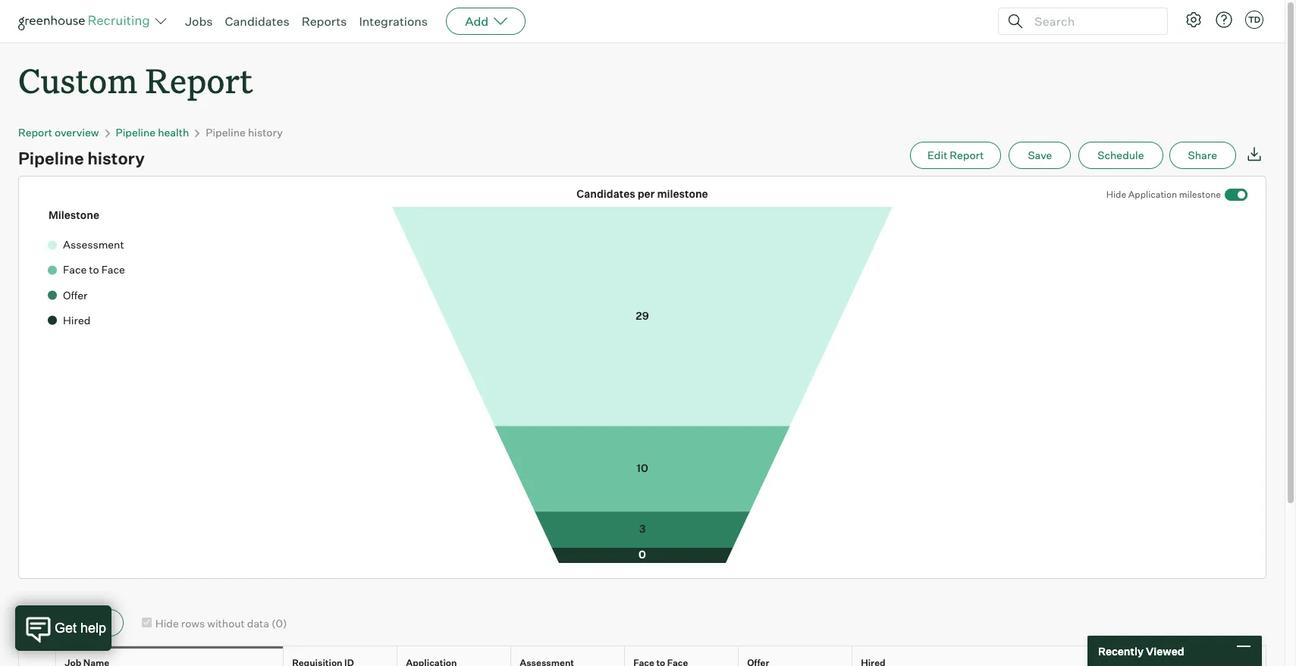 Task type: describe. For each thing, give the bounding box(es) containing it.
integrations link
[[359, 14, 428, 29]]

hide for hide application milestone
[[1107, 189, 1127, 200]]

1 column header from the left
[[56, 647, 287, 667]]

data
[[247, 617, 269, 630]]

recently viewed
[[1099, 645, 1185, 658]]

pipeline for pipeline history link on the left top of the page
[[206, 126, 246, 139]]

without
[[207, 617, 245, 630]]

add button
[[446, 8, 526, 35]]

reports link
[[302, 14, 347, 29]]

1 vertical spatial pipeline history
[[18, 148, 145, 169]]

download image
[[1246, 145, 1264, 163]]

0 horizontal spatial pipeline
[[18, 148, 84, 169]]

application
[[1129, 189, 1178, 200]]

report for custom report
[[145, 58, 253, 102]]

save
[[1028, 149, 1052, 162]]

pipeline health
[[116, 126, 189, 139]]

report for edit report
[[950, 149, 984, 162]]

hide application milestone
[[1107, 189, 1221, 200]]

integrations
[[359, 14, 428, 29]]

1 vertical spatial report
[[18, 126, 52, 139]]

td
[[1249, 14, 1261, 25]]

5 column header from the left
[[625, 647, 742, 667]]

overview
[[55, 126, 99, 139]]

report overview
[[18, 126, 99, 139]]

custom
[[18, 58, 137, 102]]

save button
[[1009, 142, 1071, 169]]

share
[[1188, 149, 1218, 162]]

schedule button
[[1079, 142, 1163, 169]]

3 column header from the left
[[398, 647, 514, 667]]

report overview link
[[18, 126, 99, 139]]

4 column header from the left
[[511, 647, 628, 667]]

0 vertical spatial pipeline history
[[206, 126, 283, 139]]



Task type: locate. For each thing, give the bounding box(es) containing it.
report
[[145, 58, 253, 102], [18, 126, 52, 139], [950, 149, 984, 162]]

candidates link
[[225, 14, 290, 29]]

save and schedule this report to revisit it! element
[[1009, 142, 1079, 169]]

reports
[[302, 14, 347, 29]]

1 horizontal spatial hide
[[1107, 189, 1127, 200]]

pipeline left the health
[[116, 126, 156, 139]]

2 horizontal spatial pipeline
[[206, 126, 246, 139]]

schedule
[[1098, 149, 1144, 162]]

pipeline health link
[[116, 126, 189, 139]]

0 vertical spatial report
[[145, 58, 253, 102]]

td button
[[1246, 11, 1264, 29]]

pipeline right the health
[[206, 126, 246, 139]]

Search text field
[[1031, 10, 1154, 32]]

edit report
[[928, 149, 984, 162]]

2 vertical spatial report
[[950, 149, 984, 162]]

0 horizontal spatial report
[[18, 126, 52, 139]]

jobs
[[185, 14, 213, 29]]

pipeline down report overview on the left top of page
[[18, 148, 84, 169]]

pipeline history link
[[206, 126, 283, 139]]

configure image
[[1185, 11, 1203, 29]]

pipeline
[[116, 126, 156, 139], [206, 126, 246, 139], [18, 148, 84, 169]]

milestone
[[49, 209, 99, 222]]

greenhouse recruiting image
[[18, 12, 155, 30]]

1 horizontal spatial pipeline
[[116, 126, 156, 139]]

0 horizontal spatial history
[[87, 148, 145, 169]]

edit
[[928, 149, 948, 162]]

custom report
[[18, 58, 253, 102]]

0 vertical spatial history
[[248, 126, 283, 139]]

jobs link
[[185, 14, 213, 29]]

0 horizontal spatial pipeline history
[[18, 148, 145, 169]]

health
[[158, 126, 189, 139]]

filters
[[52, 618, 83, 631]]

report left overview
[[18, 126, 52, 139]]

hide rows without data (0)
[[155, 617, 287, 630]]

td button
[[1243, 8, 1267, 32]]

0 vertical spatial hide
[[1107, 189, 1127, 200]]

hide
[[1107, 189, 1127, 200], [155, 617, 179, 630]]

viewed
[[1146, 645, 1185, 658]]

2 column header from the left
[[284, 647, 401, 667]]

pipeline history down overview
[[18, 148, 145, 169]]

1 horizontal spatial history
[[248, 126, 283, 139]]

column header
[[56, 647, 287, 667], [284, 647, 401, 667], [398, 647, 514, 667], [511, 647, 628, 667], [625, 647, 742, 667], [739, 647, 856, 667]]

candidates
[[225, 14, 290, 29]]

0 horizontal spatial hide
[[155, 617, 179, 630]]

edit report link
[[910, 142, 1002, 169]]

rows
[[181, 617, 205, 630]]

1 vertical spatial hide
[[155, 617, 179, 630]]

hide right hide rows without data (0) checkbox on the left of page
[[155, 617, 179, 630]]

1 vertical spatial history
[[87, 148, 145, 169]]

history
[[248, 126, 283, 139], [87, 148, 145, 169]]

add
[[465, 14, 489, 29]]

pipeline for pipeline health link
[[116, 126, 156, 139]]

1 horizontal spatial pipeline history
[[206, 126, 283, 139]]

2 horizontal spatial report
[[950, 149, 984, 162]]

recently
[[1099, 645, 1144, 658]]

report up the health
[[145, 58, 253, 102]]

hide for hide rows without data (0)
[[155, 617, 179, 630]]

hide left the application
[[1107, 189, 1127, 200]]

pipeline history
[[206, 126, 283, 139], [18, 148, 145, 169]]

pipeline history right the health
[[206, 126, 283, 139]]

milestone
[[1179, 189, 1221, 200]]

6 column header from the left
[[739, 647, 856, 667]]

(0)
[[272, 617, 287, 630]]

row
[[18, 647, 1267, 667]]

filter image
[[31, 619, 44, 631]]

Hide rows without data (0) checkbox
[[142, 618, 152, 628]]

report right edit on the top of the page
[[950, 149, 984, 162]]

1 horizontal spatial report
[[145, 58, 253, 102]]

3
[[95, 619, 101, 631]]

share button
[[1169, 142, 1237, 169]]



Task type: vqa. For each thing, say whether or not it's contained in the screenshot.
the right Goals
no



